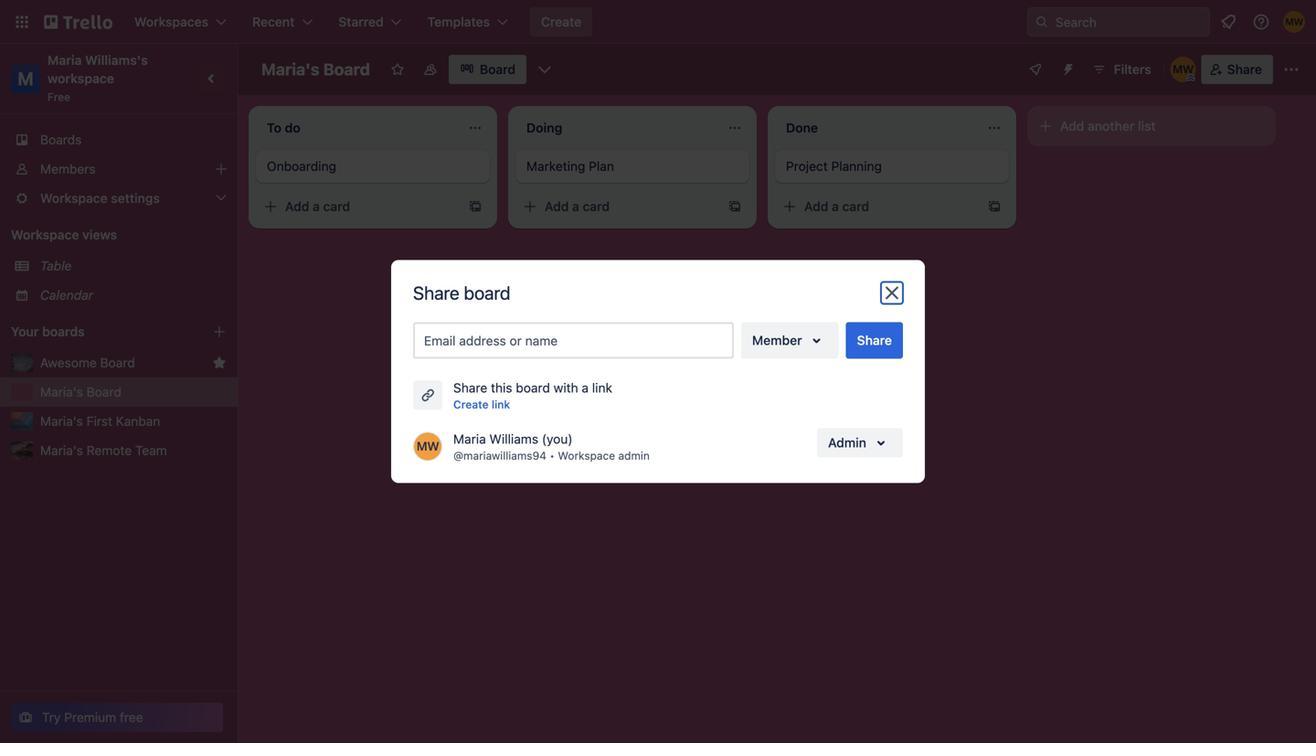Task type: describe. For each thing, give the bounding box(es) containing it.
add another list button
[[1028, 106, 1276, 146]]

0 notifications image
[[1218, 11, 1240, 33]]

team
[[135, 443, 167, 458]]

card for project planning
[[842, 199, 869, 214]]

@mariawilliams94
[[453, 449, 547, 462]]

workspace visible image
[[423, 62, 438, 77]]

m
[[18, 68, 34, 89]]

1 vertical spatial link
[[492, 398, 510, 411]]

maria for williams's
[[48, 53, 82, 68]]

your boards
[[11, 324, 85, 339]]

workspace inside the maria williams (you) @mariawilliams94 • workspace admin
[[558, 449, 615, 462]]

create link button
[[453, 395, 510, 414]]

with
[[554, 380, 578, 395]]

add board image
[[212, 325, 227, 339]]

board up maria's board link
[[100, 355, 135, 370]]

Board name text field
[[252, 55, 379, 84]]

table
[[40, 258, 72, 273]]

add for project planning
[[804, 199, 829, 214]]

add a card for onboarding
[[285, 199, 350, 214]]

board inside text field
[[323, 59, 370, 79]]

try premium free
[[42, 710, 143, 725]]

1 horizontal spatial link
[[592, 380, 613, 395]]

card for marketing plan
[[583, 199, 610, 214]]

primary element
[[0, 0, 1316, 44]]

maria williams (mariawilliams94) image
[[1284, 11, 1305, 33]]

1 vertical spatial maria williams (mariawilliams94) image
[[413, 432, 442, 461]]

your boards with 4 items element
[[11, 321, 185, 343]]

project
[[786, 159, 828, 174]]

free
[[48, 91, 70, 103]]

workspace views
[[11, 227, 117, 242]]

boards
[[42, 324, 85, 339]]

share board
[[413, 282, 511, 304]]

onboarding
[[267, 159, 336, 174]]

(you)
[[542, 431, 573, 447]]

awesome board link
[[40, 354, 205, 372]]

add inside button
[[1060, 118, 1085, 133]]

williams
[[490, 431, 539, 447]]

marketing
[[527, 159, 585, 174]]

another
[[1088, 118, 1135, 133]]

maria williams's workspace free
[[48, 53, 151, 103]]

marketing plan
[[527, 159, 614, 174]]

share inside 'share this board with a link create link'
[[453, 380, 488, 395]]

0 vertical spatial workspace
[[11, 227, 79, 242]]

free
[[120, 710, 143, 725]]

maria's for maria's remote team "link"
[[40, 443, 83, 458]]

try
[[42, 710, 61, 725]]

plan
[[589, 159, 614, 174]]

automation image
[[1054, 55, 1079, 80]]

awesome
[[40, 355, 97, 370]]

maria's inside text field
[[261, 59, 320, 79]]

views
[[82, 227, 117, 242]]

a inside 'share this board with a link create link'
[[582, 380, 589, 395]]

filters
[[1114, 62, 1152, 77]]

williams's
[[85, 53, 148, 68]]

1 horizontal spatial share button
[[1202, 55, 1273, 84]]

maria's first kanban link
[[40, 412, 227, 431]]

share this board with a link create link
[[453, 380, 613, 411]]

member
[[752, 333, 802, 348]]

show menu image
[[1283, 60, 1301, 79]]

search image
[[1035, 15, 1049, 29]]

create from template… image for onboarding
[[468, 199, 483, 214]]

maria williams's workspace link
[[48, 53, 151, 86]]

m link
[[11, 64, 40, 93]]

a for project planning
[[832, 199, 839, 214]]

onboarding link
[[267, 157, 479, 176]]

member button
[[741, 322, 839, 359]]

list
[[1138, 118, 1156, 133]]

maria for williams
[[453, 431, 486, 447]]

maria's for maria's first kanban link
[[40, 414, 83, 429]]

boards link
[[0, 125, 238, 154]]

boards
[[40, 132, 82, 147]]

board up the maria's first kanban
[[87, 384, 121, 400]]



Task type: locate. For each thing, give the bounding box(es) containing it.
card
[[323, 199, 350, 214], [583, 199, 610, 214], [842, 199, 869, 214]]

maria inside the maria williams's workspace free
[[48, 53, 82, 68]]

0 vertical spatial board
[[464, 282, 511, 304]]

1 vertical spatial maria's board
[[40, 384, 121, 400]]

add a card down project planning
[[804, 199, 869, 214]]

admin
[[618, 449, 650, 462]]

1 horizontal spatial maria
[[453, 431, 486, 447]]

2 add a card button from the left
[[516, 192, 720, 221]]

maria's inside "link"
[[40, 443, 83, 458]]

maria's board inside text field
[[261, 59, 370, 79]]

board
[[323, 59, 370, 79], [480, 62, 516, 77], [100, 355, 135, 370], [87, 384, 121, 400]]

add a card button for onboarding
[[256, 192, 461, 221]]

share
[[1227, 62, 1263, 77], [413, 282, 460, 304], [857, 333, 892, 348], [453, 380, 488, 395]]

a
[[313, 199, 320, 214], [572, 199, 579, 214], [832, 199, 839, 214], [582, 380, 589, 395]]

star or unstar board image
[[390, 62, 405, 77]]

premium
[[64, 710, 116, 725]]

add for marketing plan
[[545, 199, 569, 214]]

0 vertical spatial maria williams (mariawilliams94) image
[[1171, 57, 1196, 82]]

kanban
[[116, 414, 160, 429]]

create up @mariawilliams94
[[453, 398, 489, 411]]

1 horizontal spatial board
[[516, 380, 550, 395]]

project planning
[[786, 159, 882, 174]]

workspace down (you) at the bottom
[[558, 449, 615, 462]]

2 create from template… image from the left
[[987, 199, 1002, 214]]

starred icon image
[[212, 356, 227, 370]]

0 horizontal spatial share button
[[846, 322, 903, 359]]

0 horizontal spatial workspace
[[11, 227, 79, 242]]

a right with
[[582, 380, 589, 395]]

create
[[541, 14, 582, 29], [453, 398, 489, 411]]

customize views image
[[536, 60, 554, 79]]

0 vertical spatial link
[[592, 380, 613, 395]]

0 vertical spatial maria's board
[[261, 59, 370, 79]]

1 add a card button from the left
[[256, 192, 461, 221]]

2 horizontal spatial card
[[842, 199, 869, 214]]

share button down 0 notifications icon
[[1202, 55, 1273, 84]]

add left another
[[1060, 118, 1085, 133]]

add a card for marketing plan
[[545, 199, 610, 214]]

share button
[[1202, 55, 1273, 84], [846, 322, 903, 359]]

this
[[491, 380, 512, 395]]

1 horizontal spatial create
[[541, 14, 582, 29]]

members
[[40, 161, 96, 176]]

add down marketing
[[545, 199, 569, 214]]

1 horizontal spatial maria's board
[[261, 59, 370, 79]]

link right with
[[592, 380, 613, 395]]

0 horizontal spatial board
[[464, 282, 511, 304]]

0 horizontal spatial maria williams (mariawilliams94) image
[[413, 432, 442, 461]]

2 horizontal spatial add a card button
[[775, 192, 980, 221]]

maria inside the maria williams (you) @mariawilliams94 • workspace admin
[[453, 431, 486, 447]]

power ups image
[[1028, 62, 1043, 77]]

a for onboarding
[[313, 199, 320, 214]]

maria
[[48, 53, 82, 68], [453, 431, 486, 447]]

link down the this
[[492, 398, 510, 411]]

a down marketing plan
[[572, 199, 579, 214]]

0 horizontal spatial add a card button
[[256, 192, 461, 221]]

card down onboarding
[[323, 199, 350, 214]]

add a card button down project planning link
[[775, 192, 980, 221]]

board left star or unstar board image
[[323, 59, 370, 79]]

•
[[550, 449, 555, 462]]

add a card button down onboarding link
[[256, 192, 461, 221]]

3 add a card button from the left
[[775, 192, 980, 221]]

0 vertical spatial share button
[[1202, 55, 1273, 84]]

a down project planning
[[832, 199, 839, 214]]

calendar link
[[40, 286, 227, 304]]

0 horizontal spatial card
[[323, 199, 350, 214]]

1 create from template… image from the left
[[468, 199, 483, 214]]

maria's for maria's board link
[[40, 384, 83, 400]]

add a card button for marketing plan
[[516, 192, 720, 221]]

add a card button
[[256, 192, 461, 221], [516, 192, 720, 221], [775, 192, 980, 221]]

2 horizontal spatial add a card
[[804, 199, 869, 214]]

remote
[[87, 443, 132, 458]]

1 horizontal spatial create from template… image
[[987, 199, 1002, 214]]

1 add a card from the left
[[285, 199, 350, 214]]

0 vertical spatial maria
[[48, 53, 82, 68]]

board left customize views image
[[480, 62, 516, 77]]

add a card down onboarding
[[285, 199, 350, 214]]

open information menu image
[[1252, 13, 1271, 31]]

2 add a card from the left
[[545, 199, 610, 214]]

maria williams (mariawilliams94) image right filters
[[1171, 57, 1196, 82]]

1 horizontal spatial card
[[583, 199, 610, 214]]

1 vertical spatial board
[[516, 380, 550, 395]]

maria's board link
[[40, 383, 227, 401]]

3 card from the left
[[842, 199, 869, 214]]

card for onboarding
[[323, 199, 350, 214]]

1 card from the left
[[323, 199, 350, 214]]

1 vertical spatial workspace
[[558, 449, 615, 462]]

maria williams (mariawilliams94) image
[[1171, 57, 1196, 82], [413, 432, 442, 461]]

members link
[[0, 154, 238, 184]]

0 horizontal spatial maria's board
[[40, 384, 121, 400]]

add for onboarding
[[285, 199, 309, 214]]

admin button
[[817, 428, 903, 458]]

create inside 'share this board with a link create link'
[[453, 398, 489, 411]]

card down planning
[[842, 199, 869, 214]]

planning
[[831, 159, 882, 174]]

0 horizontal spatial create
[[453, 398, 489, 411]]

project planning link
[[786, 157, 998, 176]]

marketing plan link
[[527, 157, 739, 176]]

1 vertical spatial create
[[453, 398, 489, 411]]

create up customize views image
[[541, 14, 582, 29]]

create from template… image for project planning
[[987, 199, 1002, 214]]

awesome board
[[40, 355, 135, 370]]

add a card for project planning
[[804, 199, 869, 214]]

2 card from the left
[[583, 199, 610, 214]]

workspace up table
[[11, 227, 79, 242]]

maria up @mariawilliams94
[[453, 431, 486, 447]]

board inside 'share this board with a link create link'
[[516, 380, 550, 395]]

maria williams (mariawilliams94) image left @mariawilliams94
[[413, 432, 442, 461]]

create button
[[530, 7, 593, 37]]

add a card
[[285, 199, 350, 214], [545, 199, 610, 214], [804, 199, 869, 214]]

3 add a card from the left
[[804, 199, 869, 214]]

a down onboarding
[[313, 199, 320, 214]]

1 horizontal spatial maria williams (mariawilliams94) image
[[1171, 57, 1196, 82]]

a for marketing plan
[[572, 199, 579, 214]]

link
[[592, 380, 613, 395], [492, 398, 510, 411]]

calendar
[[40, 288, 93, 303]]

maria's remote team
[[40, 443, 167, 458]]

0 vertical spatial create
[[541, 14, 582, 29]]

share button down close icon
[[846, 322, 903, 359]]

board link
[[449, 55, 527, 84]]

0 horizontal spatial create from template… image
[[468, 199, 483, 214]]

0 horizontal spatial link
[[492, 398, 510, 411]]

create from template… image
[[468, 199, 483, 214], [987, 199, 1002, 214]]

filters button
[[1087, 55, 1157, 84]]

1 horizontal spatial add a card button
[[516, 192, 720, 221]]

add another list
[[1060, 118, 1156, 133]]

first
[[87, 414, 112, 429]]

card down "plan"
[[583, 199, 610, 214]]

back to home image
[[44, 7, 112, 37]]

workspace
[[11, 227, 79, 242], [558, 449, 615, 462]]

add
[[1060, 118, 1085, 133], [285, 199, 309, 214], [545, 199, 569, 214], [804, 199, 829, 214]]

maria's
[[261, 59, 320, 79], [40, 384, 83, 400], [40, 414, 83, 429], [40, 443, 83, 458]]

0 horizontal spatial maria
[[48, 53, 82, 68]]

add a card button down marketing plan link
[[516, 192, 720, 221]]

1 horizontal spatial workspace
[[558, 449, 615, 462]]

Email address or name text field
[[424, 328, 730, 353]]

workspace
[[48, 71, 114, 86]]

try premium free button
[[11, 703, 223, 732]]

add down project
[[804, 199, 829, 214]]

Search field
[[1049, 8, 1209, 36]]

maria's board left star or unstar board image
[[261, 59, 370, 79]]

maria up workspace
[[48, 53, 82, 68]]

add a card down marketing plan
[[545, 199, 610, 214]]

maria's remote team link
[[40, 442, 227, 460]]

0 horizontal spatial add a card
[[285, 199, 350, 214]]

maria williams (you) @mariawilliams94 • workspace admin
[[453, 431, 650, 462]]

admin
[[828, 435, 867, 450]]

create from template… image
[[728, 199, 742, 214]]

maria's board down awesome board
[[40, 384, 121, 400]]

create inside button
[[541, 14, 582, 29]]

add a card button for project planning
[[775, 192, 980, 221]]

your
[[11, 324, 39, 339]]

close image
[[881, 282, 903, 304]]

1 horizontal spatial add a card
[[545, 199, 610, 214]]

1 vertical spatial share button
[[846, 322, 903, 359]]

1 vertical spatial maria
[[453, 431, 486, 447]]

maria's first kanban
[[40, 414, 160, 429]]

maria's board
[[261, 59, 370, 79], [40, 384, 121, 400]]

board
[[464, 282, 511, 304], [516, 380, 550, 395]]

add down onboarding
[[285, 199, 309, 214]]

table link
[[40, 257, 227, 275]]



Task type: vqa. For each thing, say whether or not it's contained in the screenshot.
maria's associated with Maria's Remote Team link
yes



